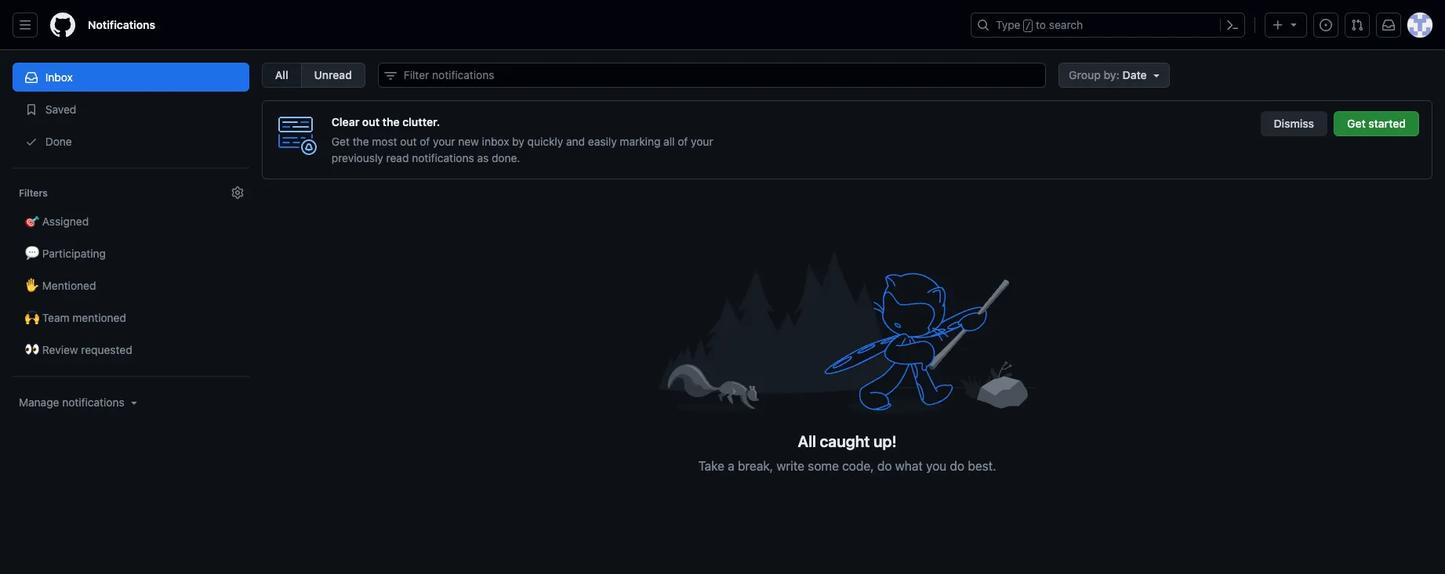Task type: describe. For each thing, give the bounding box(es) containing it.
2 do from the left
[[950, 460, 965, 474]]

inbox image
[[25, 71, 38, 84]]

to
[[1036, 18, 1046, 31]]

✋ mentioned
[[25, 279, 96, 293]]

git pull request image
[[1351, 19, 1364, 31]]

clear out the clutter. get the most out of your new inbox by quickly and easily marking all of your previously read notifications as done.
[[332, 115, 714, 165]]

Filter notifications text field
[[378, 63, 1047, 88]]

0 horizontal spatial out
[[362, 115, 380, 129]]

best.
[[968, 460, 997, 474]]

date
[[1123, 68, 1147, 82]]

done
[[42, 135, 72, 148]]

0 vertical spatial the
[[383, 115, 400, 129]]

all button
[[262, 63, 301, 88]]

2 horizontal spatial triangle down image
[[1288, 18, 1301, 31]]

what
[[895, 460, 923, 474]]

manage notifications button
[[19, 395, 140, 411]]

🎯 assigned
[[25, 215, 89, 228]]

manage notifications
[[19, 396, 124, 409]]

triangle down image inside manage notifications popup button
[[128, 397, 140, 409]]

🙌
[[25, 311, 39, 325]]

/
[[1026, 20, 1031, 31]]

team
[[42, 311, 70, 325]]

previously
[[332, 151, 383, 165]]

all for all
[[275, 68, 288, 82]]

clutter.
[[403, 115, 440, 129]]

done link
[[13, 127, 249, 156]]

you
[[926, 460, 947, 474]]

1 vertical spatial the
[[353, 135, 369, 148]]

break,
[[738, 460, 773, 474]]

👀 review requested
[[25, 344, 132, 357]]

notifications element
[[13, 50, 249, 540]]

get inside clear out the clutter. get the most out of your new inbox by quickly and easily marking all of your previously read notifications as done.
[[332, 135, 350, 148]]

1 do from the left
[[877, 460, 892, 474]]

inbox link
[[13, 63, 249, 92]]

take a break, write some code, do what you do best.
[[698, 460, 997, 474]]

unread
[[314, 68, 352, 82]]

group
[[1069, 68, 1101, 82]]

code,
[[842, 460, 874, 474]]

notifications
[[88, 18, 155, 31]]

saved link
[[13, 95, 249, 124]]

✋ mentioned link
[[13, 271, 249, 300]]

by:
[[1104, 68, 1120, 82]]

💬 participating link
[[13, 239, 249, 268]]

filter image
[[384, 70, 397, 82]]

mentioned
[[72, 311, 126, 325]]

manage
[[19, 396, 59, 409]]

👀
[[25, 344, 39, 357]]



Task type: vqa. For each thing, say whether or not it's contained in the screenshot.
notifications in Clear out the clutter. Get the most out of your new inbox by quickly and easily marking all of your previously read notifications as done.
yes



Task type: locate. For each thing, give the bounding box(es) containing it.
all up the 'some'
[[798, 433, 816, 451]]

command palette image
[[1227, 19, 1239, 31]]

1 vertical spatial all
[[798, 433, 816, 451]]

0 vertical spatial all
[[275, 68, 288, 82]]

homepage image
[[50, 13, 75, 38]]

take
[[698, 460, 725, 474]]

2 your from the left
[[691, 135, 714, 148]]

your right the all
[[691, 135, 714, 148]]

saved
[[42, 103, 76, 116]]

assigned
[[42, 215, 89, 228]]

0 horizontal spatial the
[[353, 135, 369, 148]]

0 vertical spatial notifications
[[412, 151, 474, 165]]

the
[[383, 115, 400, 129], [353, 135, 369, 148]]

all caught up!
[[798, 433, 897, 451]]

do
[[877, 460, 892, 474], [950, 460, 965, 474]]

type / to search
[[996, 18, 1083, 31]]

notifications
[[412, 151, 474, 165], [62, 396, 124, 409]]

0 horizontal spatial your
[[433, 135, 455, 148]]

1 horizontal spatial triangle down image
[[1150, 69, 1163, 82]]

notifications down new
[[412, 151, 474, 165]]

triangle down image right plus image at the right top
[[1288, 18, 1301, 31]]

dismiss
[[1274, 117, 1315, 130]]

0 horizontal spatial notifications
[[62, 396, 124, 409]]

get started
[[1348, 117, 1406, 130]]

all inside button
[[275, 68, 288, 82]]

1 horizontal spatial do
[[950, 460, 965, 474]]

the up most
[[383, 115, 400, 129]]

quickly
[[528, 135, 563, 148]]

🙌 team mentioned link
[[13, 304, 249, 333]]

2 vertical spatial triangle down image
[[128, 397, 140, 409]]

triangle down image
[[1288, 18, 1301, 31], [1150, 69, 1163, 82], [128, 397, 140, 409]]

1 vertical spatial get
[[332, 135, 350, 148]]

1 of from the left
[[420, 135, 430, 148]]

0 horizontal spatial get
[[332, 135, 350, 148]]

write
[[777, 460, 805, 474]]

do left what
[[877, 460, 892, 474]]

0 vertical spatial get
[[1348, 117, 1366, 130]]

notifications inside clear out the clutter. get the most out of your new inbox by quickly and easily marking all of your previously read notifications as done.
[[412, 151, 474, 165]]

notifications link
[[82, 13, 162, 38]]

1 horizontal spatial of
[[678, 135, 688, 148]]

2 of from the left
[[678, 135, 688, 148]]

started
[[1369, 117, 1406, 130]]

most
[[372, 135, 397, 148]]

1 horizontal spatial notifications
[[412, 151, 474, 165]]

1 horizontal spatial get
[[1348, 117, 1366, 130]]

up!
[[874, 433, 897, 451]]

caught
[[820, 433, 870, 451]]

🎯 assigned link
[[13, 207, 249, 236]]

the up previously
[[353, 135, 369, 148]]

out
[[362, 115, 380, 129], [400, 135, 417, 148]]

code alert image
[[275, 114, 319, 158]]

do right you
[[950, 460, 965, 474]]

get
[[1348, 117, 1366, 130], [332, 135, 350, 148]]

🙌 team mentioned
[[25, 311, 126, 325]]

notifications inside manage notifications popup button
[[62, 396, 124, 409]]

inbox
[[482, 135, 509, 148]]

None search field
[[378, 63, 1047, 88]]

1 horizontal spatial all
[[798, 433, 816, 451]]

1 horizontal spatial out
[[400, 135, 417, 148]]

of
[[420, 135, 430, 148], [678, 135, 688, 148]]

search
[[1049, 18, 1083, 31]]

bookmark image
[[25, 104, 38, 116]]

triangle down image right date
[[1150, 69, 1163, 82]]

and
[[566, 135, 585, 148]]

out up most
[[362, 115, 380, 129]]

0 horizontal spatial triangle down image
[[128, 397, 140, 409]]

as
[[477, 151, 489, 165]]

mentioned
[[42, 279, 96, 293]]

easily
[[588, 135, 617, 148]]

0 vertical spatial out
[[362, 115, 380, 129]]

by
[[512, 135, 525, 148]]

marking
[[620, 135, 661, 148]]

👀 review requested link
[[13, 336, 249, 365]]

1 horizontal spatial your
[[691, 135, 714, 148]]

check image
[[25, 136, 38, 148]]

1 your from the left
[[433, 135, 455, 148]]

0 vertical spatial triangle down image
[[1288, 18, 1301, 31]]

💬
[[25, 247, 39, 260]]

review
[[42, 344, 78, 357]]

1 vertical spatial triangle down image
[[1150, 69, 1163, 82]]

1 vertical spatial notifications
[[62, 396, 124, 409]]

clear
[[332, 115, 360, 129]]

💬 participating
[[25, 247, 106, 260]]

get started button
[[1334, 111, 1420, 136]]

your left new
[[433, 135, 455, 148]]

1 vertical spatial out
[[400, 135, 417, 148]]

🎯
[[25, 215, 39, 228]]

0 horizontal spatial all
[[275, 68, 288, 82]]

group by: date
[[1069, 68, 1147, 82]]

done.
[[492, 151, 520, 165]]

0 horizontal spatial of
[[420, 135, 430, 148]]

get inside get started button
[[1348, 117, 1366, 130]]

dismiss button
[[1261, 111, 1328, 136]]

get down clear
[[332, 135, 350, 148]]

some
[[808, 460, 839, 474]]

notifications image
[[1383, 19, 1395, 31]]

a
[[728, 460, 735, 474]]

✋
[[25, 279, 39, 293]]

participating
[[42, 247, 106, 260]]

unread button
[[301, 63, 365, 88]]

new
[[458, 135, 479, 148]]

issue opened image
[[1320, 19, 1333, 31]]

of down clutter.
[[420, 135, 430, 148]]

triangle down image down 👀 review requested link
[[128, 397, 140, 409]]

1 horizontal spatial the
[[383, 115, 400, 129]]

of right the all
[[678, 135, 688, 148]]

customize filters image
[[231, 187, 244, 199]]

type
[[996, 18, 1021, 31]]

read
[[386, 151, 409, 165]]

your
[[433, 135, 455, 148], [691, 135, 714, 148]]

plus image
[[1272, 19, 1285, 31]]

inbox
[[45, 71, 73, 84]]

get left "started"
[[1348, 117, 1366, 130]]

notifications down requested
[[62, 396, 124, 409]]

all
[[664, 135, 675, 148]]

0 horizontal spatial do
[[877, 460, 892, 474]]

out up read
[[400, 135, 417, 148]]

all for all caught up!
[[798, 433, 816, 451]]

requested
[[81, 344, 132, 357]]

all left unread
[[275, 68, 288, 82]]

all
[[275, 68, 288, 82], [798, 433, 816, 451]]

inbox zero image
[[659, 242, 1036, 420]]

filters
[[19, 187, 48, 199]]



